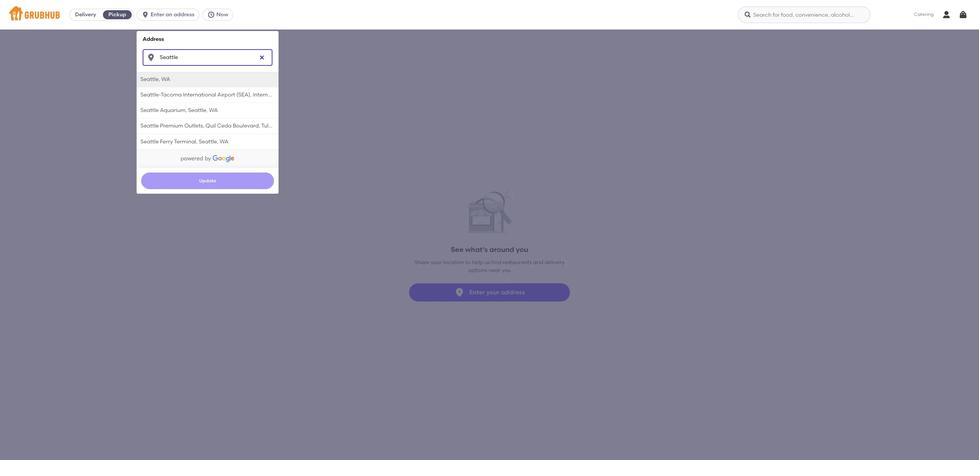 Task type: locate. For each thing, give the bounding box(es) containing it.
enter left an at top left
[[151, 11, 164, 18]]

you
[[516, 246, 529, 254], [502, 267, 511, 274]]

help
[[472, 260, 484, 266]]

delivery button
[[70, 9, 102, 21]]

enter inside "button"
[[470, 289, 485, 296]]

1 seattle from the top
[[141, 107, 159, 114]]

0 horizontal spatial enter
[[151, 11, 164, 18]]

wa
[[161, 76, 170, 82], [338, 92, 347, 98], [209, 107, 218, 114], [281, 123, 290, 129], [220, 139, 229, 145]]

1 vertical spatial boulevard,
[[233, 123, 260, 129]]

boulevard,
[[287, 92, 315, 98], [233, 123, 260, 129]]

ferry
[[160, 139, 173, 145]]

0 vertical spatial boulevard,
[[287, 92, 315, 98]]

0 horizontal spatial boulevard,
[[233, 123, 260, 129]]

0 horizontal spatial your
[[431, 260, 442, 266]]

2 vertical spatial seattle
[[141, 139, 159, 145]]

1 horizontal spatial you
[[516, 246, 529, 254]]

1 svg image from the left
[[142, 11, 149, 19]]

international right (sea),
[[253, 92, 286, 98]]

address inside enter an address button
[[174, 11, 195, 18]]

Enter an address search field
[[143, 49, 273, 66]]

your down near
[[487, 289, 500, 296]]

1 vertical spatial your
[[487, 289, 500, 296]]

0 horizontal spatial address
[[174, 11, 195, 18]]

svg image
[[142, 11, 149, 19], [745, 11, 752, 19]]

seattle
[[141, 107, 159, 114], [141, 123, 159, 129], [141, 139, 159, 145]]

seattle down seattle-
[[141, 107, 159, 114]]

enter right position icon
[[470, 289, 485, 296]]

1 horizontal spatial svg image
[[745, 11, 752, 19]]

seattle, up seattle-
[[141, 76, 160, 82]]

your right share
[[431, 260, 442, 266]]

0 horizontal spatial international
[[183, 92, 216, 98]]

wa right the "seatac,"
[[338, 92, 347, 98]]

2 vertical spatial seattle,
[[199, 139, 219, 145]]

1 vertical spatial you
[[502, 267, 511, 274]]

seattle left premium
[[141, 123, 159, 129]]

seattle aquarium, seattle, wa
[[141, 107, 218, 114]]

0 vertical spatial your
[[431, 260, 442, 266]]

1 horizontal spatial boulevard,
[[287, 92, 315, 98]]

0 horizontal spatial you
[[502, 267, 511, 274]]

seatac,
[[316, 92, 336, 98]]

you up restaurants
[[516, 246, 529, 254]]

outlets,
[[185, 123, 205, 129]]

seattle, down quil
[[199, 139, 219, 145]]

share
[[415, 260, 430, 266]]

your
[[431, 260, 442, 266], [487, 289, 500, 296]]

enter inside button
[[151, 11, 164, 18]]

1 vertical spatial seattle,
[[188, 107, 208, 114]]

position icon image
[[455, 288, 465, 298]]

seattle,
[[141, 76, 160, 82], [188, 107, 208, 114], [199, 139, 219, 145]]

1 vertical spatial seattle
[[141, 123, 159, 129]]

svg image inside now button
[[208, 11, 215, 19]]

to
[[466, 260, 471, 266]]

update button
[[141, 173, 274, 189]]

address right an at top left
[[174, 11, 195, 18]]

0 vertical spatial seattle
[[141, 107, 159, 114]]

address down restaurants
[[501, 289, 525, 296]]

2 svg image from the left
[[745, 11, 752, 19]]

2 seattle from the top
[[141, 123, 159, 129]]

1 vertical spatial enter
[[470, 289, 485, 296]]

catering
[[915, 12, 934, 17]]

seattle-
[[141, 92, 161, 98]]

near
[[489, 267, 501, 274]]

international down seattle, wa link
[[183, 92, 216, 98]]

options
[[469, 267, 488, 274]]

address inside enter your address "button"
[[501, 289, 525, 296]]

seattle inside seattle premium outlets, quil ceda boulevard, tulalip, wa link
[[141, 123, 159, 129]]

1 horizontal spatial address
[[501, 289, 525, 296]]

what's
[[466, 246, 488, 254]]

seattle, wa
[[141, 76, 170, 82]]

1 horizontal spatial your
[[487, 289, 500, 296]]

an
[[166, 11, 172, 18]]

find
[[492, 260, 502, 266]]

aquarium,
[[160, 107, 187, 114]]

0 vertical spatial address
[[174, 11, 195, 18]]

1 horizontal spatial international
[[253, 92, 286, 98]]

svg image
[[959, 10, 969, 19], [208, 11, 215, 19], [147, 53, 156, 62], [259, 54, 265, 60]]

see what's around you
[[451, 246, 529, 254]]

seattle premium outlets, quil ceda boulevard, tulalip, wa
[[141, 123, 290, 129]]

seattle for seattle aquarium, seattle, wa
[[141, 107, 159, 114]]

boulevard, left the "seatac,"
[[287, 92, 315, 98]]

airport
[[218, 92, 235, 98]]

1 horizontal spatial enter
[[470, 289, 485, 296]]

boulevard, right ceda
[[233, 123, 260, 129]]

address
[[143, 36, 164, 42]]

enter for enter an address
[[151, 11, 164, 18]]

1 vertical spatial address
[[501, 289, 525, 296]]

0 horizontal spatial svg image
[[142, 11, 149, 19]]

seattle ferry terminal, seattle, wa link
[[137, 134, 279, 150]]

0 vertical spatial enter
[[151, 11, 164, 18]]

(sea),
[[237, 92, 252, 98]]

international
[[183, 92, 216, 98], [253, 92, 286, 98]]

address
[[174, 11, 195, 18], [501, 289, 525, 296]]

seattle inside seattle ferry terminal, seattle, wa link
[[141, 139, 159, 145]]

seattle inside seattle aquarium, seattle, wa link
[[141, 107, 159, 114]]

location
[[444, 260, 465, 266]]

3 seattle from the top
[[141, 139, 159, 145]]

seattle-tacoma international airport (sea), international boulevard, seatac, wa link
[[137, 87, 347, 103]]

you right near
[[502, 267, 511, 274]]

enter
[[151, 11, 164, 18], [470, 289, 485, 296]]

enter your address
[[470, 289, 525, 296]]

seattle premium outlets, quil ceda boulevard, tulalip, wa link
[[137, 119, 290, 134]]

seattle left ferry
[[141, 139, 159, 145]]

0 vertical spatial you
[[516, 246, 529, 254]]

tacoma
[[161, 92, 182, 98]]

your inside "button"
[[487, 289, 500, 296]]

seattle, up outlets, on the left top of page
[[188, 107, 208, 114]]

your for enter
[[487, 289, 500, 296]]

quil
[[206, 123, 216, 129]]

enter an address button
[[137, 9, 203, 21]]

and
[[534, 260, 544, 266]]

seattle aquarium, seattle, wa link
[[137, 103, 279, 118]]

you inside share your location to help us find restaurants and delivery options near you
[[502, 267, 511, 274]]

your inside share your location to help us find restaurants and delivery options near you
[[431, 260, 442, 266]]



Task type: vqa. For each thing, say whether or not it's contained in the screenshot.
Rice
no



Task type: describe. For each thing, give the bounding box(es) containing it.
your for share
[[431, 260, 442, 266]]

wa down ceda
[[220, 139, 229, 145]]

wa right "tulalip,"
[[281, 123, 290, 129]]

boulevard, inside seattle premium outlets, quil ceda boulevard, tulalip, wa link
[[233, 123, 260, 129]]

enter an address
[[151, 11, 195, 18]]

seattle, wa link
[[137, 72, 279, 87]]

main navigation navigation
[[0, 0, 980, 461]]

boulevard, inside seattle-tacoma international airport (sea), international boulevard, seatac, wa link
[[287, 92, 315, 98]]

address for enter an address
[[174, 11, 195, 18]]

wa up tacoma
[[161, 76, 170, 82]]

svg image inside enter an address button
[[142, 11, 149, 19]]

0 vertical spatial seattle,
[[141, 76, 160, 82]]

around
[[490, 246, 515, 254]]

delivery
[[545, 260, 565, 266]]

now
[[217, 11, 228, 18]]

pickup button
[[102, 9, 133, 21]]

2 international from the left
[[253, 92, 286, 98]]

enter your address button
[[409, 284, 570, 302]]

restaurants
[[503, 260, 532, 266]]

now button
[[203, 9, 236, 21]]

seattle-tacoma international airport (sea), international boulevard, seatac, wa
[[141, 92, 347, 98]]

ceda
[[217, 123, 232, 129]]

enter for enter your address
[[470, 289, 485, 296]]

update
[[199, 178, 216, 184]]

address for enter your address
[[501, 289, 525, 296]]

tulalip,
[[262, 123, 280, 129]]

pickup
[[109, 11, 126, 18]]

see
[[451, 246, 464, 254]]

wa up seattle premium outlets, quil ceda boulevard, tulalip, wa
[[209, 107, 218, 114]]

seattle for seattle ferry terminal, seattle, wa
[[141, 139, 159, 145]]

catering button
[[910, 6, 940, 23]]

seattle for seattle premium outlets, quil ceda boulevard, tulalip, wa
[[141, 123, 159, 129]]

seattle ferry terminal, seattle, wa
[[141, 139, 229, 145]]

1 international from the left
[[183, 92, 216, 98]]

share your location to help us find restaurants and delivery options near you
[[415, 260, 565, 274]]

delivery
[[75, 11, 96, 18]]

us
[[485, 260, 491, 266]]

terminal,
[[174, 139, 198, 145]]

premium
[[160, 123, 183, 129]]



